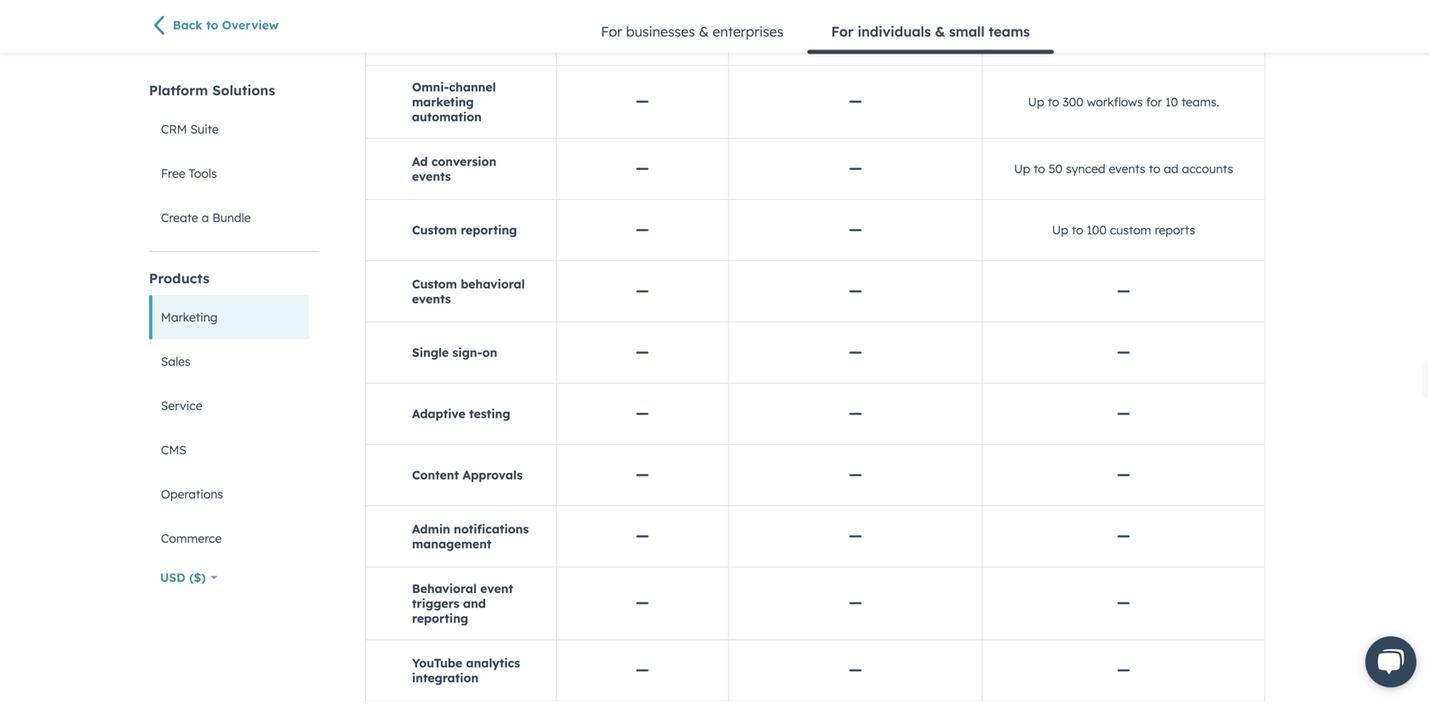 Task type: vqa. For each thing, say whether or not it's contained in the screenshot.
Sales
yes



Task type: describe. For each thing, give the bounding box(es) containing it.
for individuals & small teams
[[832, 23, 1030, 40]]

crm suite
[[161, 122, 219, 137]]

businesses
[[626, 23, 695, 40]]

accounts
[[1182, 161, 1234, 176]]

crm suite link
[[149, 107, 309, 152]]

omni-channel marketing automation
[[412, 79, 496, 124]]

single sign-on
[[412, 345, 497, 360]]

usd ($)
[[160, 571, 206, 585]]

teams
[[989, 23, 1030, 40]]

back to overview
[[173, 18, 279, 33]]

platform solutions
[[149, 82, 275, 99]]

suite
[[190, 122, 219, 137]]

management
[[412, 537, 492, 552]]

free tools
[[161, 166, 217, 181]]

triggers
[[412, 596, 460, 611]]

to for 300
[[1048, 94, 1060, 109]]

bundle
[[212, 210, 251, 225]]

operations
[[161, 487, 223, 502]]

up to 300 workflows for 10 teams.
[[1028, 94, 1220, 109]]

events right synced
[[1109, 161, 1146, 176]]

youtube
[[412, 656, 463, 671]]

chat widget region
[[1345, 620, 1431, 702]]

event
[[481, 581, 513, 596]]

300
[[1063, 94, 1084, 109]]

sales link
[[149, 340, 309, 384]]

up for up to 100 custom reports
[[1052, 223, 1069, 238]]

products element
[[149, 269, 319, 561]]

content
[[412, 468, 459, 483]]

reports
[[1155, 223, 1196, 238]]

events for custom behavioral events
[[412, 292, 451, 306]]

notifications
[[454, 522, 529, 537]]

for businesses & enterprises link
[[577, 11, 808, 52]]

synced
[[1066, 161, 1106, 176]]

cms link
[[149, 428, 309, 473]]

youtube analytics integration
[[412, 656, 520, 686]]

products
[[149, 270, 210, 287]]

and
[[463, 596, 486, 611]]

free
[[161, 166, 185, 181]]

platform solutions element
[[149, 81, 319, 240]]

omni-
[[412, 79, 449, 94]]

analytics
[[466, 656, 520, 671]]

admin notifications management
[[412, 522, 529, 552]]

& for businesses
[[699, 23, 709, 40]]

cms
[[161, 443, 186, 458]]

for businesses & enterprises
[[601, 23, 784, 40]]

automation
[[412, 109, 482, 124]]

content approvals
[[412, 468, 523, 483]]

reporting inside behavioral event triggers and reporting
[[412, 611, 469, 626]]

10
[[1166, 94, 1179, 109]]

conversion
[[432, 154, 497, 169]]

custom for custom reporting
[[412, 223, 457, 238]]

usd ($) button
[[149, 561, 229, 595]]

teams.
[[1182, 94, 1220, 109]]

adaptive
[[412, 407, 466, 422]]

up to 50 synced events to ad accounts
[[1014, 161, 1234, 176]]

for for for individuals & small teams
[[832, 23, 854, 40]]

to for 50
[[1034, 161, 1046, 176]]

up for up to 300 workflows for 10 teams.
[[1028, 94, 1045, 109]]



Task type: locate. For each thing, give the bounding box(es) containing it.
workflows
[[1087, 94, 1143, 109]]

to for 100
[[1072, 223, 1084, 238]]

single
[[412, 345, 449, 360]]

for for for businesses & enterprises
[[601, 23, 622, 40]]

& left small
[[935, 23, 946, 40]]

behavioral
[[412, 581, 477, 596]]

to left 100
[[1072, 223, 1084, 238]]

reporting
[[461, 223, 517, 238], [412, 611, 469, 626]]

to left 300
[[1048, 94, 1060, 109]]

service
[[161, 399, 202, 413]]

for individuals & small teams link
[[808, 11, 1054, 54]]

commerce link
[[149, 517, 309, 561]]

individuals
[[858, 23, 931, 40]]

for left the individuals
[[832, 23, 854, 40]]

&
[[699, 23, 709, 40], [935, 23, 946, 40]]

to for overview
[[206, 18, 218, 33]]

for
[[1147, 94, 1163, 109]]

marketing link
[[149, 295, 309, 340]]

sign-
[[453, 345, 483, 360]]

for left businesses
[[601, 23, 622, 40]]

navigation
[[577, 11, 1054, 54]]

events for ad conversion events
[[412, 169, 451, 184]]

up
[[1028, 94, 1045, 109], [1014, 161, 1031, 176], [1052, 223, 1069, 238]]

2 vertical spatial up
[[1052, 223, 1069, 238]]

1 vertical spatial custom
[[412, 277, 457, 292]]

0 vertical spatial up
[[1028, 94, 1045, 109]]

1 for from the left
[[601, 23, 622, 40]]

up left '50'
[[1014, 161, 1031, 176]]

for
[[601, 23, 622, 40], [832, 23, 854, 40]]

0 vertical spatial reporting
[[461, 223, 517, 238]]

ad
[[1164, 161, 1179, 176]]

events up single
[[412, 292, 451, 306]]

up left 100
[[1052, 223, 1069, 238]]

& for individuals
[[935, 23, 946, 40]]

1 custom from the top
[[412, 223, 457, 238]]

custom
[[412, 223, 457, 238], [412, 277, 457, 292]]

commerce
[[161, 531, 222, 546]]

tools
[[189, 166, 217, 181]]

0 horizontal spatial for
[[601, 23, 622, 40]]

solutions
[[212, 82, 275, 99]]

overview
[[222, 18, 279, 33]]

admin
[[412, 522, 450, 537]]

behavioral
[[461, 277, 525, 292]]

reporting down behavioral on the bottom left of page
[[412, 611, 469, 626]]

2 & from the left
[[935, 23, 946, 40]]

enterprises
[[713, 23, 784, 40]]

1 horizontal spatial for
[[832, 23, 854, 40]]

usd
[[160, 571, 186, 585]]

back
[[173, 18, 203, 33]]

custom reporting
[[412, 223, 517, 238]]

custom down the ad conversion events
[[412, 223, 457, 238]]

0 vertical spatial custom
[[412, 223, 457, 238]]

custom for custom behavioral events
[[412, 277, 457, 292]]

navigation containing for businesses & enterprises
[[577, 11, 1054, 54]]

up left 300
[[1028, 94, 1045, 109]]

to left the ad
[[1149, 161, 1161, 176]]

1 horizontal spatial &
[[935, 23, 946, 40]]

1 vertical spatial up
[[1014, 161, 1031, 176]]

ad
[[412, 154, 428, 169]]

reporting up behavioral
[[461, 223, 517, 238]]

create a bundle link
[[149, 196, 309, 240]]

to
[[206, 18, 218, 33], [1048, 94, 1060, 109], [1034, 161, 1046, 176], [1149, 161, 1161, 176], [1072, 223, 1084, 238]]

operations link
[[149, 473, 309, 517]]

ad conversion events
[[412, 154, 497, 184]]

events inside the ad conversion events
[[412, 169, 451, 184]]

1 vertical spatial reporting
[[412, 611, 469, 626]]

events
[[1109, 161, 1146, 176], [412, 169, 451, 184], [412, 292, 451, 306]]

on
[[483, 345, 497, 360]]

free tools link
[[149, 152, 309, 196]]

to left '50'
[[1034, 161, 1046, 176]]

channel
[[449, 79, 496, 94]]

create
[[161, 210, 198, 225]]

integration
[[412, 671, 479, 686]]

testing
[[469, 407, 510, 422]]

events down automation
[[412, 169, 451, 184]]

to inside button
[[206, 18, 218, 33]]

adaptive testing
[[412, 407, 510, 422]]

service link
[[149, 384, 309, 428]]

custom inside custom behavioral events
[[412, 277, 457, 292]]

marketing
[[161, 310, 218, 325]]

custom left behavioral
[[412, 277, 457, 292]]

2 for from the left
[[832, 23, 854, 40]]

0 horizontal spatial &
[[699, 23, 709, 40]]

back to overview button
[[149, 15, 319, 38]]

a
[[202, 210, 209, 225]]

behavioral event triggers and reporting
[[412, 581, 513, 626]]

sales
[[161, 354, 191, 369]]

marketing
[[412, 94, 474, 109]]

50
[[1049, 161, 1063, 176]]

($)
[[189, 571, 206, 585]]

up for up to 50 synced events to ad accounts
[[1014, 161, 1031, 176]]

small
[[950, 23, 985, 40]]

100
[[1087, 223, 1107, 238]]

events inside custom behavioral events
[[412, 292, 451, 306]]

up to 100 custom reports
[[1052, 223, 1196, 238]]

create a bundle
[[161, 210, 251, 225]]

1 & from the left
[[699, 23, 709, 40]]

approvals
[[463, 468, 523, 483]]

to right 'back'
[[206, 18, 218, 33]]

custom
[[1110, 223, 1152, 238]]

2 custom from the top
[[412, 277, 457, 292]]

custom behavioral events
[[412, 277, 525, 306]]

& right businesses
[[699, 23, 709, 40]]

crm
[[161, 122, 187, 137]]

platform
[[149, 82, 208, 99]]



